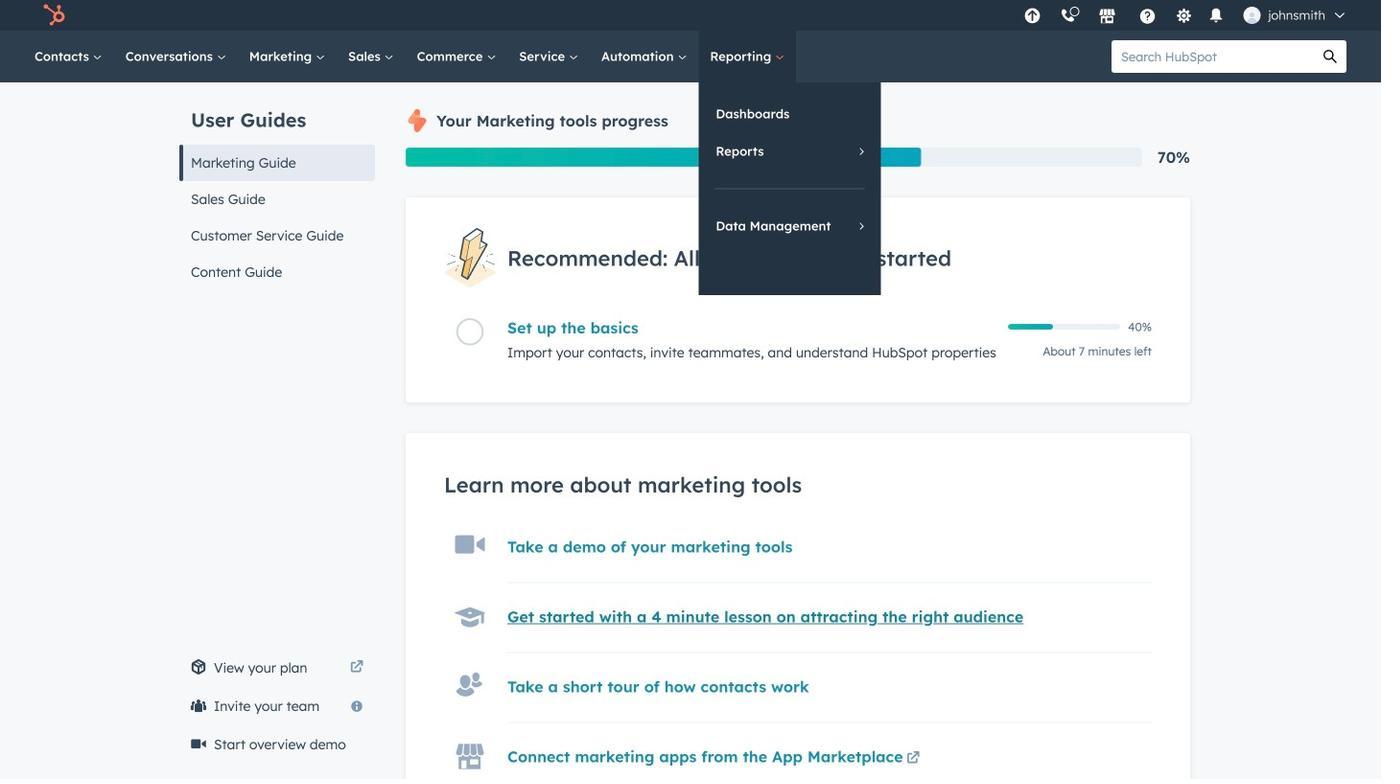 Task type: locate. For each thing, give the bounding box(es) containing it.
menu
[[1014, 0, 1358, 31]]

link opens in a new window image
[[350, 657, 364, 680], [350, 662, 364, 675], [907, 749, 920, 772]]

progress bar
[[406, 148, 921, 167]]

link opens in a new window image
[[907, 753, 920, 767]]



Task type: describe. For each thing, give the bounding box(es) containing it.
Search HubSpot search field
[[1112, 40, 1314, 73]]

john smith image
[[1244, 7, 1261, 24]]

marketplaces image
[[1099, 9, 1116, 26]]

user guides element
[[179, 83, 375, 291]]

[object object] complete progress bar
[[1008, 324, 1053, 330]]

reporting menu
[[699, 83, 881, 295]]



Task type: vqa. For each thing, say whether or not it's contained in the screenshot.
menu
yes



